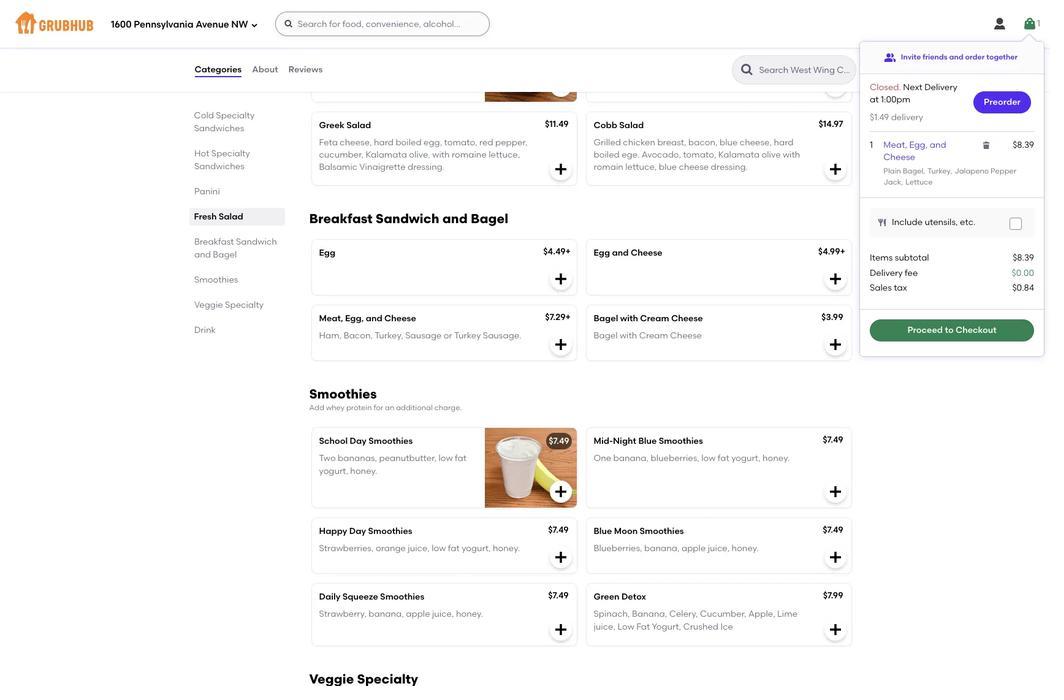 Task type: locate. For each thing, give the bounding box(es) containing it.
lettuce, down pepper,
[[489, 150, 520, 160]]

breakfast sandwich and bagel inside breakfast sandwich and bagel tab
[[194, 237, 277, 260]]

fat for peanutbutter,
[[455, 453, 467, 464]]

2 vertical spatial yogurt,
[[462, 544, 491, 554]]

0 horizontal spatial breakfast
[[194, 237, 234, 247]]

low right blueberries,
[[702, 453, 716, 464]]

2 vertical spatial specialty
[[225, 300, 263, 310]]

1 horizontal spatial dressing.
[[408, 162, 445, 173]]

2 horizontal spatial dressing.
[[711, 162, 748, 173]]

order
[[966, 53, 985, 62]]

specialty
[[216, 110, 255, 121], [211, 148, 250, 159], [225, 300, 263, 310]]

1 inside button
[[1038, 18, 1041, 29]]

drink
[[194, 325, 216, 336]]

lettuce, inside tomato, carrot, cucumber, with romaine lettuce, balsamic vinaigrette.
[[763, 47, 795, 58]]

items subtotal
[[870, 253, 930, 263]]

low
[[439, 453, 453, 464], [702, 453, 716, 464], [432, 544, 446, 554]]

lime
[[778, 609, 798, 620]]

cold specialty sandwiches tab
[[194, 109, 280, 135]]

0 vertical spatial meat,
[[884, 140, 908, 150]]

specialty inside cold specialty sandwiches
[[216, 110, 255, 121]]

caesar salad
[[319, 30, 377, 40]]

1 horizontal spatial tomato,
[[684, 150, 717, 160]]

0 vertical spatial day
[[350, 436, 367, 447]]

0 horizontal spatial egg
[[319, 248, 336, 258]]

meat, egg, and cheese up plain bagel turkey
[[884, 140, 947, 163]]

sandwich inside the breakfast sandwich and bagel
[[236, 237, 277, 247]]

banana, down the night
[[614, 453, 649, 464]]

lettuce, up search west wing cafe - penn ave search box
[[763, 47, 795, 58]]

sandwiches inside cold specialty sandwiches
[[194, 123, 244, 134]]

blue right the night
[[639, 436, 657, 447]]

an
[[385, 403, 395, 412]]

2 horizontal spatial yogurt,
[[732, 453, 761, 464]]

$0.00
[[1012, 268, 1035, 278]]

0 vertical spatial banana,
[[614, 453, 649, 464]]

0 horizontal spatial dressing.
[[352, 72, 389, 82]]

1 vertical spatial specialty
[[211, 148, 250, 159]]

caesar salad image
[[485, 22, 577, 102]]

jalapeno
[[955, 167, 990, 176]]

2 kalamata from the left
[[719, 150, 760, 160]]

sales
[[870, 283, 892, 293]]

vinaigrette
[[360, 162, 406, 173]]

delivery right next
[[925, 82, 958, 93]]

1 horizontal spatial apple
[[682, 544, 706, 554]]

1600 pennsylvania avenue nw
[[111, 19, 248, 30]]

bagel inside tooltip
[[903, 167, 924, 176]]

bagel inside the breakfast sandwich and bagel
[[213, 250, 237, 260]]

invite
[[902, 53, 921, 62]]

2 cheese, from the left
[[740, 137, 772, 148]]

grilled chicken breast, bacon, blue cheese, hard boiled ege. avocado, tomato, kalamata olive with romain lettuce, blue cheese dressing.
[[594, 137, 801, 173]]

sandwiches for cold
[[194, 123, 244, 134]]

0 vertical spatial turkey
[[928, 167, 951, 176]]

low for juice,
[[432, 544, 446, 554]]

1 horizontal spatial meat,
[[884, 140, 908, 150]]

1 horizontal spatial egg,
[[910, 140, 928, 150]]

apple down daily squeeze smoothies
[[406, 609, 430, 620]]

0 horizontal spatial cucumber,
[[319, 150, 364, 160]]

0 vertical spatial yogurt,
[[732, 453, 761, 464]]

strawberries,
[[319, 544, 374, 554]]

panini tab
[[194, 185, 280, 198]]

bacon,
[[689, 137, 718, 148]]

day
[[350, 436, 367, 447], [350, 526, 366, 537]]

tooltip containing closed
[[861, 34, 1045, 356]]

low right peanutbutter,
[[439, 453, 453, 464]]

1 horizontal spatial breakfast
[[309, 211, 373, 226]]

1 vertical spatial breakfast
[[194, 237, 234, 247]]

lettuce, inside grilled chicken breast, bacon, blue cheese, hard boiled ege. avocado, tomato, kalamata olive with romain lettuce, blue cheese dressing.
[[626, 162, 657, 173]]

sandwiches for hot
[[194, 161, 244, 172]]

fat for blueberries,
[[718, 453, 730, 464]]

fat for juice,
[[448, 544, 460, 554]]

1 horizontal spatial egg
[[594, 248, 610, 258]]

tomato, carrot, cucumber, with romaine lettuce, balsamic vinaigrette.
[[594, 47, 795, 70]]

0 vertical spatial caesar
[[319, 30, 350, 40]]

1 vertical spatial $8.39
[[1013, 253, 1035, 263]]

1 vertical spatial delivery
[[870, 268, 903, 278]]

specialty down 'smoothies' tab
[[225, 300, 263, 310]]

egg, up plain bagel turkey
[[910, 140, 928, 150]]

1 vertical spatial boiled
[[594, 150, 620, 160]]

cucumber,
[[701, 609, 747, 620]]

specialty right cold
[[216, 110, 255, 121]]

0 horizontal spatial kalamata
[[366, 150, 407, 160]]

banana, for moon
[[645, 544, 680, 554]]

0 horizontal spatial meat,
[[319, 313, 343, 324]]

one
[[594, 453, 612, 464]]

fat inside two bananas, peanutbutter, low fat yogurt, honey.
[[455, 453, 467, 464]]

with inside tomato, carrot, cucumber, with romaine lettuce, balsamic vinaigrette.
[[707, 47, 724, 58]]

1 horizontal spatial boiled
[[594, 150, 620, 160]]

$8.39 up pepper
[[1013, 140, 1035, 150]]

1 horizontal spatial yogurt,
[[462, 544, 491, 554]]

smoothies up "orange"
[[368, 526, 413, 537]]

salad for cobb salad
[[620, 120, 644, 130]]

salad inside tab
[[219, 212, 243, 222]]

banana, down 'blue moon smoothies'
[[645, 544, 680, 554]]

about
[[252, 64, 278, 75]]

2 egg from the left
[[594, 248, 610, 258]]

$7.29 +
[[546, 312, 571, 322]]

blue down avocado,
[[659, 162, 677, 173]]

0 vertical spatial meat, egg, and cheese
[[884, 140, 947, 163]]

day up bananas,
[[350, 436, 367, 447]]

tomato, inside 'feta cheese, hard boiled egg, tomato, red pepper, cucumber, kalamata olive, with romaine lettuce, balsamic vinaigrette dressing.'
[[444, 137, 478, 148]]

0 vertical spatial sandwiches
[[194, 123, 244, 134]]

cheese inside meat, egg, and cheese
[[884, 152, 916, 163]]

people icon image
[[884, 52, 897, 64]]

1 vertical spatial 1
[[870, 140, 873, 150]]

salad right "greek"
[[347, 120, 371, 130]]

cheese
[[884, 152, 916, 163], [631, 248, 663, 258], [385, 313, 416, 324], [672, 313, 703, 324], [671, 331, 702, 341]]

1 vertical spatial banana,
[[645, 544, 680, 554]]

day for school
[[350, 436, 367, 447]]

nw
[[231, 19, 248, 30]]

caesar up shredded
[[319, 30, 350, 40]]

$7.29
[[546, 312, 566, 322]]

and inside meat, egg, and cheese
[[930, 140, 947, 150]]

$0.84
[[1013, 283, 1035, 293]]

lettuce, down "house"
[[417, 60, 448, 70]]

together
[[987, 53, 1018, 62]]

0 vertical spatial romaine
[[726, 47, 761, 58]]

1 horizontal spatial blue
[[720, 137, 738, 148]]

charge.
[[435, 403, 462, 412]]

1 hard from the left
[[374, 137, 394, 148]]

1 vertical spatial day
[[350, 526, 366, 537]]

meat, up plain
[[884, 140, 908, 150]]

0 vertical spatial boiled
[[396, 137, 422, 148]]

sandwiches down "hot"
[[194, 161, 244, 172]]

breakfast down the fresh salad on the left of the page
[[194, 237, 234, 247]]

drink tab
[[194, 324, 280, 337]]

honey.
[[763, 453, 790, 464], [350, 466, 378, 476], [493, 544, 520, 554], [732, 544, 759, 554], [456, 609, 483, 620]]

blue right bacon,
[[720, 137, 738, 148]]

juice, inside spinach, banana, celery, cucumber, apple, lime juice, low fat yogurt, crushed ice
[[594, 622, 616, 632]]

egg, up bacon,
[[345, 313, 364, 324]]

0 vertical spatial sandwich
[[376, 211, 440, 226]]

1 vertical spatial apple
[[406, 609, 430, 620]]

kalamata
[[366, 150, 407, 160], [719, 150, 760, 160]]

lettuce, down ege.
[[626, 162, 657, 173]]

meat, up ham,
[[319, 313, 343, 324]]

banana, down daily squeeze smoothies
[[369, 609, 404, 620]]

1 vertical spatial meat,
[[319, 313, 343, 324]]

delivery up the sales tax
[[870, 268, 903, 278]]

1 vertical spatial cream
[[640, 331, 669, 341]]

smoothies up blueberries,
[[659, 436, 703, 447]]

cucumber,
[[660, 47, 705, 58], [319, 150, 364, 160]]

1 horizontal spatial delivery
[[925, 82, 958, 93]]

1 vertical spatial tomato,
[[684, 150, 717, 160]]

0 horizontal spatial apple
[[406, 609, 430, 620]]

0 vertical spatial bagel with cream cheese
[[594, 313, 703, 324]]

meat, inside meat, egg, and cheese
[[884, 140, 908, 150]]

$1.49
[[870, 112, 890, 122]]

$8.39 up $0.00
[[1013, 253, 1035, 263]]

sandwiches down cold
[[194, 123, 244, 134]]

banana, for night
[[614, 453, 649, 464]]

$4.49
[[544, 246, 566, 257]]

1 cheese, from the left
[[340, 137, 372, 148]]

breakfast down balsamic
[[309, 211, 373, 226]]

celery,
[[670, 609, 698, 620]]

0 horizontal spatial tomato,
[[444, 137, 478, 148]]

jack
[[884, 178, 902, 186]]

sausage
[[406, 331, 442, 341]]

$1.49 delivery
[[870, 112, 924, 122]]

cucumber, up vinaigrette. at the top right of the page
[[660, 47, 705, 58]]

additional
[[396, 403, 433, 412]]

sandwich down vinaigrette at top
[[376, 211, 440, 226]]

delivery
[[892, 112, 924, 122]]

1 horizontal spatial meat, egg, and cheese
[[884, 140, 947, 163]]

boiled up olive,
[[396, 137, 422, 148]]

kalamata up vinaigrette at top
[[366, 150, 407, 160]]

cheese, up olive
[[740, 137, 772, 148]]

squeeze
[[343, 592, 378, 602]]

cobb salad
[[594, 120, 644, 130]]

meat, egg, and cheese
[[884, 140, 947, 163], [319, 313, 416, 324]]

1 kalamata from the left
[[366, 150, 407, 160]]

delivery
[[925, 82, 958, 93], [870, 268, 903, 278]]

romaine inside shredded parmesan, house croutons, with romaine lettuce, caesar dressing.
[[380, 60, 414, 70]]

low inside two bananas, peanutbutter, low fat yogurt, honey.
[[439, 453, 453, 464]]

with inside grilled chicken breast, bacon, blue cheese, hard boiled ege. avocado, tomato, kalamata olive with romain lettuce, blue cheese dressing.
[[783, 150, 801, 160]]

feta
[[319, 137, 338, 148]]

main navigation navigation
[[0, 0, 1051, 48]]

specialty for hot specialty sandwiches
[[211, 148, 250, 159]]

specialty inside hot specialty sandwiches
[[211, 148, 250, 159]]

kalamata inside grilled chicken breast, bacon, blue cheese, hard boiled ege. avocado, tomato, kalamata olive with romain lettuce, blue cheese dressing.
[[719, 150, 760, 160]]

0 horizontal spatial delivery
[[870, 268, 903, 278]]

tomato, inside grilled chicken breast, bacon, blue cheese, hard boiled ege. avocado, tomato, kalamata olive with romain lettuce, blue cheese dressing.
[[684, 150, 717, 160]]

day up strawberries,
[[350, 526, 366, 537]]

1 horizontal spatial kalamata
[[719, 150, 760, 160]]

blue left the moon
[[594, 526, 612, 537]]

croutons,
[[319, 60, 358, 70]]

happy day smoothies
[[319, 526, 413, 537]]

banana, for squeeze
[[369, 609, 404, 620]]

daily squeeze smoothies
[[319, 592, 425, 602]]

2 caesar from the top
[[319, 72, 350, 82]]

honey. inside two bananas, peanutbutter, low fat yogurt, honey.
[[350, 466, 378, 476]]

closed
[[870, 82, 900, 93]]

and
[[950, 53, 964, 62], [930, 140, 947, 150], [443, 211, 468, 226], [612, 248, 629, 258], [194, 250, 211, 260], [366, 313, 383, 324]]

romaine down parmesan,
[[380, 60, 414, 70]]

smoothies tab
[[194, 274, 280, 286]]

0 vertical spatial delivery
[[925, 82, 958, 93]]

turkey right or
[[454, 331, 481, 341]]

tax
[[894, 283, 908, 293]]

breakfast sandwich and bagel tab
[[194, 236, 280, 261]]

1 horizontal spatial cucumber,
[[660, 47, 705, 58]]

1 vertical spatial cucumber,
[[319, 150, 364, 160]]

parmesan,
[[362, 47, 407, 58]]

turkey inside tooltip
[[928, 167, 951, 176]]

school day smoothies image
[[485, 428, 577, 508]]

panini
[[194, 186, 220, 197]]

specialty right "hot"
[[211, 148, 250, 159]]

0 vertical spatial specialty
[[216, 110, 255, 121]]

green
[[594, 592, 620, 602]]

egg, inside meat, egg, and cheese
[[910, 140, 928, 150]]

salad up parmesan,
[[352, 30, 377, 40]]

0 vertical spatial breakfast sandwich and bagel
[[309, 211, 509, 226]]

yogurt, for one banana, blueberries, low fat yogurt, honey.
[[732, 453, 761, 464]]

search icon image
[[740, 63, 755, 77]]

dressing. right cheese
[[711, 162, 748, 173]]

1 sandwiches from the top
[[194, 123, 244, 134]]

cheese,
[[340, 137, 372, 148], [740, 137, 772, 148]]

1 vertical spatial yogurt,
[[319, 466, 348, 476]]

0 horizontal spatial meat, egg, and cheese
[[319, 313, 416, 324]]

1 horizontal spatial turkey
[[928, 167, 951, 176]]

breakfast sandwich and bagel down vinaigrette at top
[[309, 211, 509, 226]]

romaine down red
[[452, 150, 487, 160]]

salad for greek salad
[[347, 120, 371, 130]]

2 horizontal spatial romaine
[[726, 47, 761, 58]]

2 sandwiches from the top
[[194, 161, 244, 172]]

and inside button
[[950, 53, 964, 62]]

1 horizontal spatial breakfast sandwich and bagel
[[309, 211, 509, 226]]

low for blueberries,
[[702, 453, 716, 464]]

turkey up lettuce
[[928, 167, 951, 176]]

1 vertical spatial caesar
[[319, 72, 350, 82]]

0 vertical spatial cucumber,
[[660, 47, 705, 58]]

night
[[613, 436, 637, 447]]

tomato, left red
[[444, 137, 478, 148]]

1 vertical spatial breakfast sandwich and bagel
[[194, 237, 277, 260]]

0 vertical spatial $8.39
[[1013, 140, 1035, 150]]

ham, bacon, turkey, sausage or turkey sausage.
[[319, 331, 522, 341]]

smoothies up 'veggie' at the top left of the page
[[194, 275, 238, 285]]

honey. for strawberries, orange juice, low fat yogurt, honey.
[[493, 544, 520, 554]]

1 vertical spatial sandwiches
[[194, 161, 244, 172]]

$4.99
[[819, 246, 841, 257]]

tooltip
[[861, 34, 1045, 356]]

feta cheese, hard boiled egg, tomato, red pepper, cucumber, kalamata olive, with romaine lettuce, balsamic vinaigrette dressing.
[[319, 137, 528, 173]]

1 vertical spatial bagel with cream cheese
[[594, 331, 702, 341]]

svg image
[[284, 19, 294, 29], [554, 78, 568, 93], [828, 78, 843, 93], [982, 140, 992, 150], [554, 162, 568, 176], [828, 162, 843, 176], [878, 218, 888, 228], [554, 271, 568, 286], [828, 337, 843, 352], [554, 485, 568, 499], [828, 485, 843, 499], [554, 550, 568, 565], [828, 550, 843, 565], [554, 623, 568, 637], [828, 623, 843, 637]]

0 horizontal spatial blue
[[594, 526, 612, 537]]

sandwiches inside hot specialty sandwiches
[[194, 161, 244, 172]]

2 vertical spatial banana,
[[369, 609, 404, 620]]

meat, egg, and cheese up bacon,
[[319, 313, 416, 324]]

smoothies up 'strawberry, banana, apple juice, honey.'
[[380, 592, 425, 602]]

$7.49 for strawberry, banana, apple juice, honey.
[[548, 591, 569, 601]]

2 hard from the left
[[774, 137, 794, 148]]

ice
[[721, 622, 734, 632]]

salad up the 'chicken'
[[620, 120, 644, 130]]

dressing. down parmesan,
[[352, 72, 389, 82]]

romaine
[[726, 47, 761, 58], [380, 60, 414, 70], [452, 150, 487, 160]]

proceed to checkout
[[908, 325, 997, 336]]

0 horizontal spatial boiled
[[396, 137, 422, 148]]

2 vertical spatial romaine
[[452, 150, 487, 160]]

smoothies up two bananas, peanutbutter, low fat yogurt, honey. on the bottom
[[369, 436, 413, 447]]

0 horizontal spatial egg,
[[345, 313, 364, 324]]

low right "orange"
[[432, 544, 446, 554]]

dressing. down olive,
[[408, 162, 445, 173]]

0 horizontal spatial breakfast sandwich and bagel
[[194, 237, 277, 260]]

caesar inside shredded parmesan, house croutons, with romaine lettuce, caesar dressing.
[[319, 72, 350, 82]]

lettuce, inside shredded parmesan, house croutons, with romaine lettuce, caesar dressing.
[[417, 60, 448, 70]]

boiled down grilled
[[594, 150, 620, 160]]

add
[[309, 403, 324, 412]]

0 horizontal spatial 1
[[870, 140, 873, 150]]

specialty for cold specialty sandwiches
[[216, 110, 255, 121]]

0 vertical spatial 1
[[1038, 18, 1041, 29]]

1 vertical spatial romaine
[[380, 60, 414, 70]]

0 horizontal spatial cheese,
[[340, 137, 372, 148]]

1 horizontal spatial sandwich
[[376, 211, 440, 226]]

cucumber, up balsamic
[[319, 150, 364, 160]]

delivery inside closed . next delivery at 1:00pm
[[925, 82, 958, 93]]

smoothies inside tab
[[194, 275, 238, 285]]

0 horizontal spatial blue
[[659, 162, 677, 173]]

smoothies up whey
[[309, 386, 377, 402]]

bananas,
[[338, 453, 377, 464]]

0 vertical spatial tomato,
[[444, 137, 478, 148]]

sandwich down fresh salad tab
[[236, 237, 277, 247]]

bacon,
[[344, 331, 373, 341]]

fat
[[637, 622, 650, 632]]

peanutbutter,
[[379, 453, 437, 464]]

1 vertical spatial blue
[[659, 162, 677, 173]]

0 vertical spatial apple
[[682, 544, 706, 554]]

closed . next delivery at 1:00pm
[[870, 82, 958, 105]]

salad right "fresh"
[[219, 212, 243, 222]]

sandwiches
[[194, 123, 244, 134], [194, 161, 244, 172]]

olive
[[762, 150, 781, 160]]

breakfast sandwich and bagel up 'smoothies' tab
[[194, 237, 277, 260]]

breakfast
[[309, 211, 373, 226], [194, 237, 234, 247]]

moon
[[614, 526, 638, 537]]

0 horizontal spatial hard
[[374, 137, 394, 148]]

1 horizontal spatial 1
[[1038, 18, 1041, 29]]

apple down 'blue moon smoothies'
[[682, 544, 706, 554]]

.
[[900, 82, 902, 93]]

daily
[[319, 592, 341, 602]]

tomato, down bacon,
[[684, 150, 717, 160]]

1 vertical spatial turkey
[[454, 331, 481, 341]]

hot
[[194, 148, 209, 159]]

caesar down "croutons,"
[[319, 72, 350, 82]]

Search for food, convenience, alcohol... search field
[[275, 12, 490, 36]]

1 vertical spatial sandwich
[[236, 237, 277, 247]]

hard up olive
[[774, 137, 794, 148]]

egg
[[319, 248, 336, 258], [594, 248, 610, 258]]

0 vertical spatial egg,
[[910, 140, 928, 150]]

smoothies inside smoothies add whey protein for an additional charge.
[[309, 386, 377, 402]]

1 horizontal spatial hard
[[774, 137, 794, 148]]

dressing. inside grilled chicken breast, bacon, blue cheese, hard boiled ege. avocado, tomato, kalamata olive with romain lettuce, blue cheese dressing.
[[711, 162, 748, 173]]

with inside 'feta cheese, hard boiled egg, tomato, red pepper, cucumber, kalamata olive, with romaine lettuce, balsamic vinaigrette dressing.'
[[433, 150, 450, 160]]

greek
[[319, 120, 345, 130]]

romaine up search icon
[[726, 47, 761, 58]]

utensils,
[[925, 217, 958, 228]]

yogurt,
[[732, 453, 761, 464], [319, 466, 348, 476], [462, 544, 491, 554]]

+ for $4.99
[[841, 246, 846, 257]]

hard up vinaigrette at top
[[374, 137, 394, 148]]

blue moon smoothies
[[594, 526, 684, 537]]

hot specialty sandwiches
[[194, 148, 250, 172]]

cheese, down greek salad
[[340, 137, 372, 148]]

0 horizontal spatial romaine
[[380, 60, 414, 70]]

banana,
[[632, 609, 668, 620]]

0 horizontal spatial yogurt,
[[319, 466, 348, 476]]

yogurt, inside two bananas, peanutbutter, low fat yogurt, honey.
[[319, 466, 348, 476]]

1 horizontal spatial blue
[[639, 436, 657, 447]]

0 horizontal spatial sandwich
[[236, 237, 277, 247]]

0 vertical spatial blue
[[639, 436, 657, 447]]

lettuce, inside 'feta cheese, hard boiled egg, tomato, red pepper, cucumber, kalamata olive, with romaine lettuce, balsamic vinaigrette dressing.'
[[489, 150, 520, 160]]

two
[[319, 453, 336, 464]]

1 egg from the left
[[319, 248, 336, 258]]

svg image
[[993, 17, 1008, 31], [1023, 17, 1038, 31], [251, 21, 258, 29], [1013, 220, 1020, 228], [828, 271, 843, 286], [554, 337, 568, 352]]

turkey,
[[375, 331, 403, 341]]

1 horizontal spatial romaine
[[452, 150, 487, 160]]

kalamata left olive
[[719, 150, 760, 160]]

categories
[[195, 64, 242, 75]]



Task type: vqa. For each thing, say whether or not it's contained in the screenshot.
the Organic
no



Task type: describe. For each thing, give the bounding box(es) containing it.
dressing. inside shredded parmesan, house croutons, with romaine lettuce, caesar dressing.
[[352, 72, 389, 82]]

sales tax
[[870, 283, 908, 293]]

boiled inside grilled chicken breast, bacon, blue cheese, hard boiled ege. avocado, tomato, kalamata olive with romain lettuce, blue cheese dressing.
[[594, 150, 620, 160]]

include utensils, etc.
[[892, 217, 976, 228]]

veggie
[[194, 300, 223, 310]]

cheese, inside grilled chicken breast, bacon, blue cheese, hard boiled ege. avocado, tomato, kalamata olive with romain lettuce, blue cheese dressing.
[[740, 137, 772, 148]]

$7.49 for blueberries, banana, apple juice, honey.
[[823, 525, 844, 535]]

+ for $7.29
[[566, 312, 571, 322]]

whey
[[326, 403, 345, 412]]

cheese, inside 'feta cheese, hard boiled egg, tomato, red pepper, cucumber, kalamata olive, with romaine lettuce, balsamic vinaigrette dressing.'
[[340, 137, 372, 148]]

reviews
[[289, 64, 323, 75]]

orange
[[376, 544, 406, 554]]

$7.49 for one banana, blueberries, low fat yogurt, honey.
[[823, 435, 844, 445]]

with inside shredded parmesan, house croutons, with romaine lettuce, caesar dressing.
[[360, 60, 378, 70]]

Search West Wing Cafe - Penn Ave search field
[[758, 64, 852, 76]]

svg image inside main navigation navigation
[[284, 19, 294, 29]]

tomato,
[[594, 47, 628, 58]]

cheese
[[679, 162, 709, 173]]

detox
[[622, 592, 647, 602]]

etc.
[[961, 217, 976, 228]]

green detox
[[594, 592, 647, 602]]

plain bagel turkey
[[884, 167, 951, 176]]

specialty for veggie specialty
[[225, 300, 263, 310]]

subtotal
[[895, 253, 930, 263]]

chicken
[[623, 137, 656, 148]]

pepper,
[[496, 137, 528, 148]]

include
[[892, 217, 923, 228]]

1 caesar from the top
[[319, 30, 350, 40]]

and inside the breakfast sandwich and bagel
[[194, 250, 211, 260]]

boiled inside 'feta cheese, hard boiled egg, tomato, red pepper, cucumber, kalamata olive, with romaine lettuce, balsamic vinaigrette dressing.'
[[396, 137, 422, 148]]

proceed
[[908, 325, 943, 336]]

yogurt, for two bananas, peanutbutter, low fat yogurt, honey.
[[319, 466, 348, 476]]

1 vertical spatial meat, egg, and cheese
[[319, 313, 416, 324]]

cold specialty sandwiches
[[194, 110, 255, 134]]

hard inside grilled chicken breast, bacon, blue cheese, hard boiled ege. avocado, tomato, kalamata olive with romain lettuce, blue cheese dressing.
[[774, 137, 794, 148]]

0 vertical spatial breakfast
[[309, 211, 373, 226]]

happy
[[319, 526, 347, 537]]

blueberries,
[[651, 453, 700, 464]]

yogurt, for strawberries, orange juice, low fat yogurt, honey.
[[462, 544, 491, 554]]

2 $8.39 from the top
[[1013, 253, 1035, 263]]

cold
[[194, 110, 214, 121]]

blueberries,
[[594, 544, 643, 554]]

dressing. inside 'feta cheese, hard boiled egg, tomato, red pepper, cucumber, kalamata olive, with romaine lettuce, balsamic vinaigrette dressing.'
[[408, 162, 445, 173]]

fresh salad tab
[[194, 210, 280, 223]]

veggie specialty
[[194, 300, 263, 310]]

olive,
[[409, 150, 431, 160]]

egg and cheese
[[594, 248, 663, 258]]

1 vertical spatial blue
[[594, 526, 612, 537]]

blueberries, banana, apple juice, honey.
[[594, 544, 759, 554]]

romaine inside tomato, carrot, cucumber, with romaine lettuce, balsamic vinaigrette.
[[726, 47, 761, 58]]

0 horizontal spatial turkey
[[454, 331, 481, 341]]

day for happy
[[350, 526, 366, 537]]

yogurt,
[[652, 622, 682, 632]]

low
[[618, 622, 635, 632]]

pennsylvania
[[134, 19, 194, 30]]

1 $8.39 from the top
[[1013, 140, 1035, 150]]

kalamata inside 'feta cheese, hard boiled egg, tomato, red pepper, cucumber, kalamata olive, with romaine lettuce, balsamic vinaigrette dressing.'
[[366, 150, 407, 160]]

$4.99 +
[[819, 246, 846, 257]]

veggie specialty tab
[[194, 299, 280, 312]]

hard inside 'feta cheese, hard boiled egg, tomato, red pepper, cucumber, kalamata olive, with romaine lettuce, balsamic vinaigrette dressing.'
[[374, 137, 394, 148]]

$3.99
[[822, 312, 844, 322]]

1:00pm
[[881, 95, 911, 105]]

or
[[444, 331, 453, 341]]

about button
[[252, 48, 279, 92]]

hot specialty sandwiches tab
[[194, 147, 280, 173]]

low for peanutbutter,
[[439, 453, 453, 464]]

balsamic
[[319, 162, 358, 173]]

romain
[[594, 162, 624, 173]]

friends
[[923, 53, 948, 62]]

1 vertical spatial egg,
[[345, 313, 364, 324]]

+ for $4.49
[[566, 246, 571, 257]]

mid-night blue smoothies
[[594, 436, 703, 447]]

for
[[374, 403, 383, 412]]

apple for daily squeeze smoothies
[[406, 609, 430, 620]]

$7.99
[[824, 591, 844, 601]]

invite friends and order together button
[[884, 47, 1018, 69]]

greek salad
[[319, 120, 371, 130]]

avenue
[[196, 19, 229, 30]]

carrot,
[[630, 47, 658, 58]]

ham,
[[319, 331, 342, 341]]

svg image inside tooltip
[[1013, 220, 1020, 228]]

2 bagel with cream cheese from the top
[[594, 331, 702, 341]]

tomato, carrot, cucumber, with romaine lettuce, balsamic vinaigrette. button
[[587, 22, 852, 102]]

$14.97
[[819, 119, 844, 129]]

jalapeno pepper jack
[[884, 167, 1017, 186]]

honey. for two bananas, peanutbutter, low fat yogurt, honey.
[[350, 466, 378, 476]]

meat, egg, and cheese link
[[884, 140, 947, 163]]

$11.49
[[545, 119, 569, 129]]

0 vertical spatial cream
[[641, 313, 670, 324]]

breast,
[[658, 137, 687, 148]]

$4.49 +
[[544, 246, 571, 257]]

apple for blue moon smoothies
[[682, 544, 706, 554]]

ege.
[[622, 150, 640, 160]]

salad for caesar salad
[[352, 30, 377, 40]]

cucumber, inside tomato, carrot, cucumber, with romaine lettuce, balsamic vinaigrette.
[[660, 47, 705, 58]]

strawberries, orange juice, low fat yogurt, honey.
[[319, 544, 520, 554]]

$7.49 for strawberries, orange juice, low fat yogurt, honey.
[[548, 525, 569, 535]]

honey. for one banana, blueberries, low fat yogurt, honey.
[[763, 453, 790, 464]]

avocado,
[[642, 150, 681, 160]]

school
[[319, 436, 348, 447]]

checkout
[[956, 325, 997, 336]]

sausage.
[[483, 331, 522, 341]]

egg for egg and cheese
[[594, 248, 610, 258]]

cucumber, inside 'feta cheese, hard boiled egg, tomato, red pepper, cucumber, kalamata olive, with romaine lettuce, balsamic vinaigrette dressing.'
[[319, 150, 364, 160]]

egg for egg
[[319, 248, 336, 258]]

at
[[870, 95, 879, 105]]

to
[[945, 325, 954, 336]]

mid-
[[594, 436, 613, 447]]

svg image inside 1 button
[[1023, 17, 1038, 31]]

grilled
[[594, 137, 621, 148]]

shredded
[[319, 47, 360, 58]]

school day smoothies
[[319, 436, 413, 447]]

breakfast inside the breakfast sandwich and bagel
[[194, 237, 234, 247]]

balsamic
[[594, 60, 633, 70]]

romaine inside 'feta cheese, hard boiled egg, tomato, red pepper, cucumber, kalamata olive, with romaine lettuce, balsamic vinaigrette dressing.'
[[452, 150, 487, 160]]

smoothies up blueberries, banana, apple juice, honey.
[[640, 526, 684, 537]]

two bananas, peanutbutter, low fat yogurt, honey.
[[319, 453, 467, 476]]

egg,
[[424, 137, 442, 148]]

protein
[[347, 403, 372, 412]]

1 bagel with cream cheese from the top
[[594, 313, 703, 324]]

0 vertical spatial blue
[[720, 137, 738, 148]]

categories button
[[194, 48, 242, 92]]



